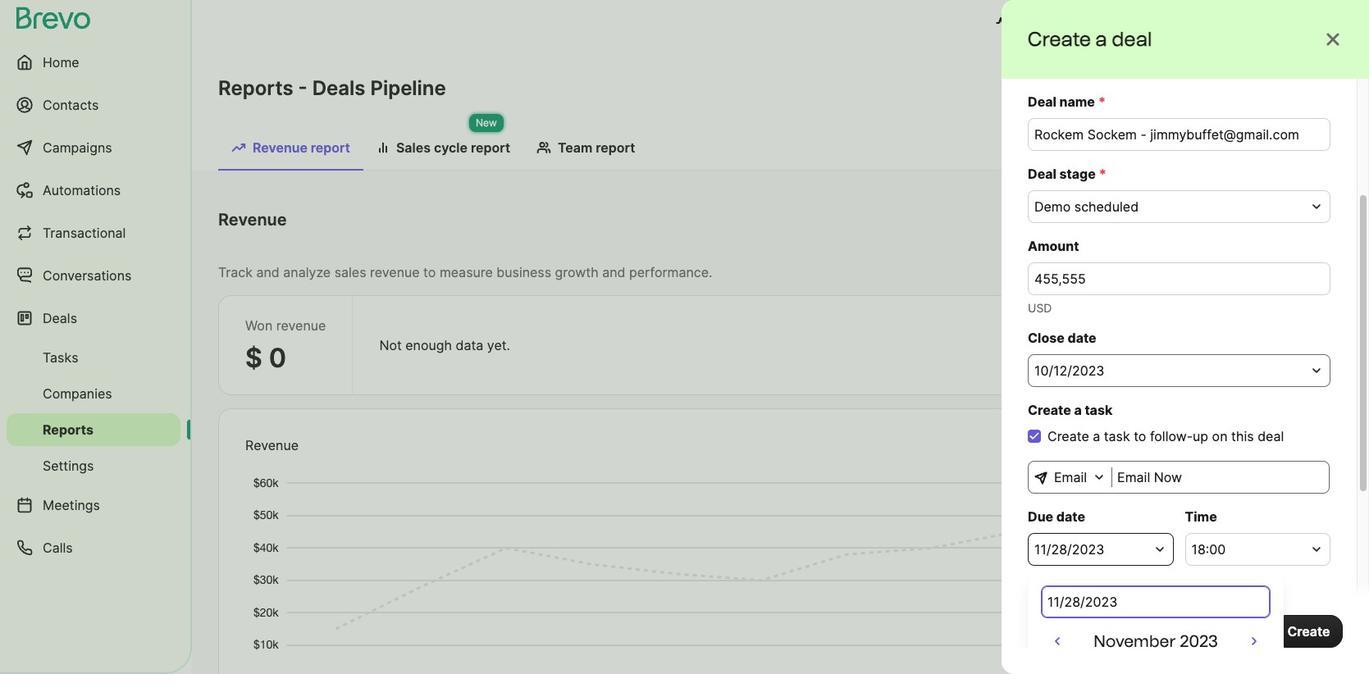 Task type: locate. For each thing, give the bounding box(es) containing it.
1 vertical spatial not enough data yet.
[[1071, 444, 1202, 460]]

0 vertical spatial a
[[1096, 27, 1107, 51]]

won
[[245, 317, 273, 334]]

2 horizontal spatial and
[[1059, 15, 1083, 31]]

0 horizontal spatial revenue
[[276, 317, 326, 334]]

team report link
[[523, 131, 648, 169]]

$
[[245, 342, 262, 374]]

1 horizontal spatial not enough data yet.
[[1071, 444, 1202, 460]]

* for deal stage *
[[1099, 166, 1106, 182]]

1 vertical spatial task
[[1104, 428, 1130, 445]]

yet. left the on
[[1179, 444, 1202, 460]]

and inside button
[[1059, 15, 1083, 31]]

0 horizontal spatial not enough data yet.
[[379, 337, 510, 354]]

0 vertical spatial date
[[1068, 330, 1096, 346]]

scheduled
[[1074, 199, 1139, 215]]

not enough data yet. up email
[[1071, 444, 1202, 460]]

not enough data yet.
[[379, 337, 510, 354], [1071, 444, 1202, 460]]

date for due date
[[1056, 509, 1085, 525]]

1 vertical spatial not
[[1071, 444, 1093, 460]]

and right growth
[[602, 264, 626, 281]]

yet.
[[487, 337, 510, 354], [1179, 444, 1202, 460]]

0 vertical spatial -
[[298, 76, 307, 100]]

0 vertical spatial revenue
[[370, 264, 420, 281]]

create a task to follow-up on this deal
[[1048, 428, 1284, 445]]

* right stage
[[1099, 166, 1106, 182]]

0 horizontal spatial reports
[[43, 422, 93, 438]]

11/28/2023 button
[[1028, 533, 1173, 566]]

1 vertical spatial deals
[[43, 310, 77, 326]]

enough down track and analyze sales revenue to measure business growth and performance.
[[405, 337, 452, 354]]

a for create a task
[[1074, 402, 1082, 418]]

and right track
[[256, 264, 280, 281]]

reports up revenue report link
[[218, 76, 293, 100]]

- up revenue report
[[298, 76, 307, 100]]

0 vertical spatial reports
[[218, 76, 293, 100]]

and for track
[[256, 264, 280, 281]]

reports for reports
[[43, 422, 93, 438]]

1 vertical spatial revenue
[[276, 317, 326, 334]]

tab list containing revenue report
[[218, 131, 1343, 171]]

contacts
[[43, 97, 99, 113]]

email button
[[1028, 461, 1112, 494]]

stage
[[1059, 166, 1096, 182]]

revenue
[[253, 139, 308, 156], [218, 210, 287, 230], [245, 437, 299, 454]]

1 horizontal spatial enough
[[1097, 444, 1144, 460]]

1 vertical spatial -
[[1165, 218, 1171, 235]]

revenue
[[370, 264, 420, 281], [276, 317, 326, 334]]

task for create a task to follow-up on this deal
[[1104, 428, 1130, 445]]

1 horizontal spatial to
[[1134, 428, 1146, 445]]

deal up demo in the right top of the page
[[1028, 166, 1056, 182]]

deals up tasks
[[43, 310, 77, 326]]

conversations link
[[7, 256, 180, 295]]

create inside button
[[1287, 623, 1330, 640]]

- right 12/19/2022
[[1165, 218, 1171, 235]]

1 vertical spatial *
[[1099, 166, 1106, 182]]

email
[[1054, 469, 1087, 486]]

0 vertical spatial not
[[379, 337, 402, 354]]

1 vertical spatial revenue
[[218, 210, 287, 230]]

1 horizontal spatial not
[[1071, 444, 1093, 460]]

0 vertical spatial to
[[423, 264, 436, 281]]

meetings
[[43, 497, 100, 514]]

1 horizontal spatial yet.
[[1179, 444, 1202, 460]]

enough left follow-
[[1097, 444, 1144, 460]]

performance.
[[629, 264, 712, 281]]

plan
[[1086, 15, 1113, 31]]

create a task
[[1028, 402, 1113, 418]]

calls link
[[7, 528, 180, 568]]

3 report from the left
[[596, 139, 635, 156]]

1 vertical spatial yet.
[[1179, 444, 1202, 460]]

1 vertical spatial reports
[[43, 422, 93, 438]]

task down the '10/12/2023'
[[1085, 402, 1113, 418]]

1 horizontal spatial report
[[471, 139, 510, 156]]

not enough data yet. down track and analyze sales revenue to measure business growth and performance.
[[379, 337, 510, 354]]

and left plan
[[1059, 15, 1083, 31]]

0 horizontal spatial enough
[[405, 337, 452, 354]]

track
[[218, 264, 253, 281]]

10/12/2023 button
[[1028, 354, 1331, 387]]

2 vertical spatial revenue
[[245, 437, 299, 454]]

01/06/2023
[[1173, 218, 1245, 235]]

0 horizontal spatial -
[[298, 76, 307, 100]]

revenue for not enough data yet.
[[245, 437, 299, 454]]

2 horizontal spatial report
[[596, 139, 635, 156]]

november
[[1094, 632, 1176, 651]]

1 vertical spatial date
[[1056, 509, 1085, 525]]

reports link
[[7, 413, 180, 446]]

report down the reports - deals pipeline
[[311, 139, 350, 156]]

tab list
[[218, 131, 1343, 171]]

transactional link
[[7, 213, 180, 253]]

deal left name
[[1028, 94, 1056, 110]]

pipeline
[[370, 76, 446, 100]]

home link
[[7, 43, 180, 82]]

cycle
[[434, 139, 468, 156]]

0 vertical spatial yet.
[[487, 337, 510, 354]]

deals
[[312, 76, 365, 100], [43, 310, 77, 326]]

task
[[1085, 402, 1113, 418], [1104, 428, 1130, 445]]

analyze
[[283, 264, 331, 281]]

1 horizontal spatial data
[[1147, 444, 1175, 460]]

None text field
[[1112, 461, 1330, 494]]

report right cycle
[[471, 139, 510, 156]]

2 report from the left
[[471, 139, 510, 156]]

deal stage *
[[1028, 166, 1106, 182]]

2 deal from the top
[[1028, 166, 1056, 182]]

usage and plan
[[1015, 15, 1113, 31]]

- for deals
[[298, 76, 307, 100]]

2 vertical spatial a
[[1093, 428, 1100, 445]]

campaigns
[[43, 139, 112, 156]]

won revenue $ 0
[[245, 317, 326, 374]]

a
[[1096, 27, 1107, 51], [1074, 402, 1082, 418], [1093, 428, 1100, 445]]

reports up settings
[[43, 422, 93, 438]]

* right name
[[1098, 94, 1106, 110]]

demo
[[1034, 199, 1071, 215]]

0 vertical spatial data
[[456, 337, 483, 354]]

1 vertical spatial data
[[1147, 444, 1175, 460]]

data down measure
[[456, 337, 483, 354]]

12/19/2022
[[1093, 218, 1163, 235]]

cancel
[[1041, 623, 1085, 640]]

0 vertical spatial task
[[1085, 402, 1113, 418]]

revenue right sales
[[370, 264, 420, 281]]

yet. down business
[[487, 337, 510, 354]]

0 vertical spatial *
[[1098, 94, 1106, 110]]

due
[[1028, 509, 1053, 525]]

to left follow-
[[1134, 428, 1146, 445]]

0 vertical spatial revenue
[[253, 139, 308, 156]]

reports
[[218, 76, 293, 100], [43, 422, 93, 438]]

1 vertical spatial enough
[[1097, 444, 1144, 460]]

deal
[[1028, 94, 1056, 110], [1028, 166, 1056, 182]]

date
[[1068, 330, 1096, 346], [1056, 509, 1085, 525]]

1 horizontal spatial -
[[1165, 218, 1171, 235]]

date right "due"
[[1056, 509, 1085, 525]]

task down create a task
[[1104, 428, 1130, 445]]

and for usage
[[1059, 15, 1083, 31]]

create
[[1028, 27, 1091, 51], [1028, 402, 1071, 418], [1048, 428, 1089, 445], [1229, 444, 1272, 460], [1287, 623, 1330, 640]]

0 horizontal spatial data
[[456, 337, 483, 354]]

-
[[298, 76, 307, 100], [1165, 218, 1171, 235]]

1 vertical spatial to
[[1134, 428, 1146, 445]]

to
[[423, 264, 436, 281], [1134, 428, 1146, 445]]

0 horizontal spatial to
[[423, 264, 436, 281]]

on
[[1212, 428, 1228, 445]]

1 horizontal spatial reports
[[218, 76, 293, 100]]

deals left pipeline
[[312, 76, 365, 100]]

data left up
[[1147, 444, 1175, 460]]

usage
[[1015, 15, 1056, 31]]

revenue for date range
[[218, 210, 287, 230]]

home
[[43, 54, 79, 71]]

None text field
[[1028, 118, 1331, 151], [1028, 263, 1331, 295], [1028, 118, 1331, 151], [1028, 263, 1331, 295]]

2023
[[1180, 632, 1218, 651]]

create deal button
[[1215, 436, 1316, 468]]

1 vertical spatial deal
[[1028, 166, 1056, 182]]

enough
[[405, 337, 452, 354], [1097, 444, 1144, 460]]

data
[[456, 337, 483, 354], [1147, 444, 1175, 460]]

report right team
[[596, 139, 635, 156]]

date up the '10/12/2023'
[[1068, 330, 1096, 346]]

tasks
[[43, 349, 78, 366]]

0 horizontal spatial report
[[311, 139, 350, 156]]

companies link
[[7, 377, 180, 410]]

automations link
[[7, 171, 180, 210]]

and
[[1059, 15, 1083, 31], [256, 264, 280, 281], [602, 264, 626, 281]]

revenue up the 0
[[276, 317, 326, 334]]

to left measure
[[423, 264, 436, 281]]

transactional
[[43, 225, 126, 241]]

date range
[[1005, 218, 1074, 235]]

sales
[[396, 139, 431, 156]]

revenue report link
[[218, 131, 363, 171]]

0 vertical spatial deal
[[1028, 94, 1056, 110]]

1 horizontal spatial deals
[[312, 76, 365, 100]]

* for deal name *
[[1098, 94, 1106, 110]]

create deal
[[1229, 444, 1302, 460]]

create inside 'button'
[[1229, 444, 1272, 460]]

reports inside reports link
[[43, 422, 93, 438]]

1 vertical spatial a
[[1074, 402, 1082, 418]]

1 deal from the top
[[1028, 94, 1056, 110]]

deal
[[1112, 27, 1152, 51], [1258, 428, 1284, 445], [1275, 444, 1302, 460]]

sales cycle report
[[396, 139, 510, 156]]

1 report from the left
[[311, 139, 350, 156]]

0 horizontal spatial and
[[256, 264, 280, 281]]

report
[[311, 139, 350, 156], [471, 139, 510, 156], [596, 139, 635, 156]]



Task type: vqa. For each thing, say whether or not it's contained in the screenshot.
"website."
no



Task type: describe. For each thing, give the bounding box(es) containing it.
report for team report
[[596, 139, 635, 156]]

due date
[[1028, 509, 1085, 525]]

follow-
[[1150, 428, 1193, 445]]

campaigns link
[[7, 128, 180, 167]]

revenue inside won revenue $ 0
[[276, 317, 326, 334]]

team report
[[558, 139, 635, 156]]

november 2023
[[1094, 632, 1218, 651]]

revenue inside revenue report link
[[253, 139, 308, 156]]

deal for deal name
[[1028, 94, 1056, 110]]

create a deal
[[1028, 27, 1152, 51]]

usd
[[1028, 301, 1052, 315]]

create a deal dialog
[[1002, 0, 1369, 674]]

create for create a deal
[[1028, 27, 1091, 51]]

create for create deal
[[1229, 444, 1272, 460]]

name
[[1059, 94, 1095, 110]]

tasks link
[[7, 341, 180, 374]]

growth
[[555, 264, 599, 281]]

1 horizontal spatial and
[[602, 264, 626, 281]]

team
[[558, 139, 593, 156]]

usage and plan button
[[983, 7, 1126, 39]]

reports for reports - deals pipeline
[[218, 76, 293, 100]]

contacts link
[[7, 85, 180, 125]]

close
[[1028, 330, 1065, 346]]

18:00 button
[[1185, 533, 1331, 566]]

18:00
[[1192, 541, 1226, 558]]

create for create a task to follow-up on this deal
[[1048, 428, 1089, 445]]

range
[[1038, 218, 1074, 235]]

business
[[497, 264, 551, 281]]

reports - deals pipeline
[[218, 76, 446, 100]]

up
[[1193, 428, 1208, 445]]

- for 01/06/2023
[[1165, 218, 1171, 235]]

0 horizontal spatial deals
[[43, 310, 77, 326]]

sales
[[334, 264, 366, 281]]

create for create a task
[[1028, 402, 1071, 418]]

0 vertical spatial enough
[[405, 337, 452, 354]]

task for create a task
[[1085, 402, 1113, 418]]

automations
[[43, 182, 121, 199]]

report for revenue report
[[311, 139, 350, 156]]

11/28/2023
[[1034, 541, 1104, 558]]

0
[[269, 342, 286, 374]]

companies
[[43, 386, 112, 402]]

cancel button
[[1028, 615, 1098, 648]]

to inside create a deal dialog
[[1134, 428, 1146, 445]]

demo scheduled button
[[1028, 190, 1331, 223]]

amount
[[1028, 238, 1079, 254]]

date
[[1005, 218, 1035, 235]]

create button
[[1274, 615, 1343, 648]]

none text field inside create a deal dialog
[[1112, 461, 1330, 494]]

deal for deal stage
[[1028, 166, 1056, 182]]

deal inside create deal 'button'
[[1275, 444, 1302, 460]]

measure
[[440, 264, 493, 281]]

1 horizontal spatial revenue
[[370, 264, 420, 281]]

0 vertical spatial deals
[[312, 76, 365, 100]]

a for create a deal
[[1096, 27, 1107, 51]]

settings
[[43, 458, 94, 474]]

a for create a task to follow-up on this deal
[[1093, 428, 1100, 445]]

time
[[1185, 509, 1217, 525]]

meetings link
[[7, 486, 180, 525]]

10/12/2023
[[1034, 363, 1105, 379]]

track and analyze sales revenue to measure business growth and performance.
[[218, 264, 712, 281]]

0 horizontal spatial yet.
[[487, 337, 510, 354]]

MM/DD/YYYY text field
[[1041, 586, 1271, 619]]

12/19/2022 - 01/06/2023
[[1093, 218, 1245, 235]]

this
[[1231, 428, 1254, 445]]

conversations
[[43, 267, 132, 284]]

deals link
[[7, 299, 180, 338]]

close date
[[1028, 330, 1096, 346]]

calls
[[43, 540, 73, 556]]

revenue report
[[253, 139, 350, 156]]

settings link
[[7, 450, 180, 482]]

sales cycle report link
[[363, 131, 523, 169]]

0 horizontal spatial not
[[379, 337, 402, 354]]

demo scheduled
[[1034, 199, 1139, 215]]

date for close date
[[1068, 330, 1096, 346]]

0 vertical spatial not enough data yet.
[[379, 337, 510, 354]]

deal name *
[[1028, 94, 1106, 110]]



